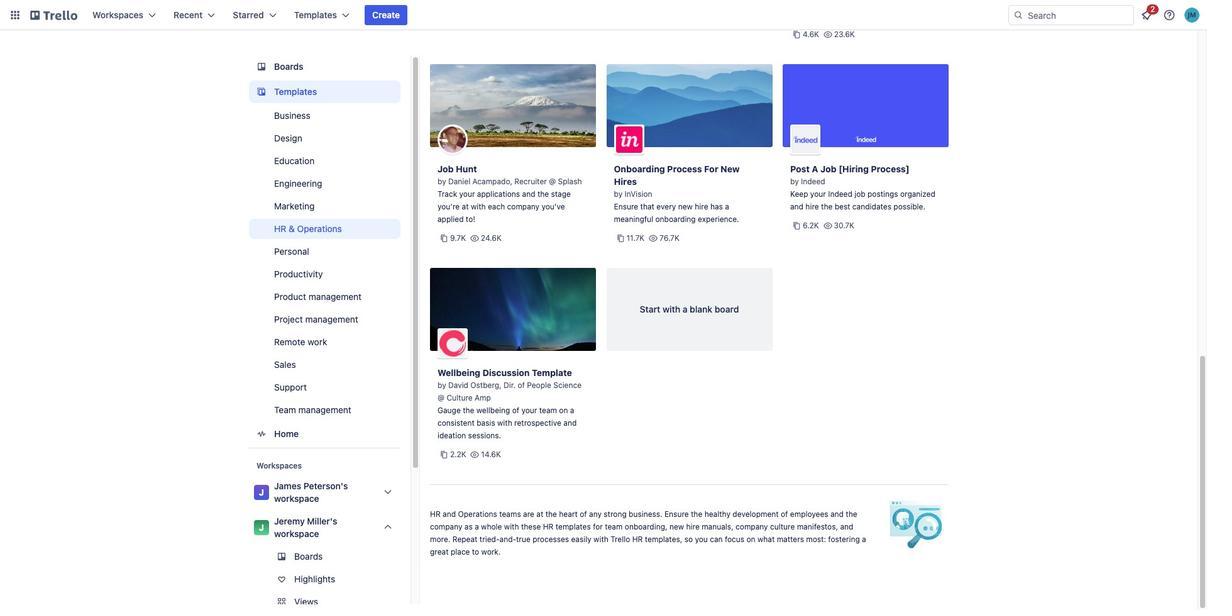 Task type: vqa. For each thing, say whether or not it's contained in the screenshot.
Volunteer Nonprofit
no



Task type: locate. For each thing, give the bounding box(es) containing it.
operations inside 'link'
[[297, 223, 342, 234]]

2 boards link from the top
[[249, 547, 401, 567]]

wellbeing
[[477, 406, 510, 415]]

a
[[812, 164, 819, 174]]

management down support link
[[298, 404, 351, 415]]

design link
[[249, 128, 401, 148]]

by inside onboarding process for new hires by invision ensure that every new hire has a meaningful onboarding experience.
[[614, 189, 623, 199]]

0 vertical spatial new
[[678, 202, 693, 211]]

0 vertical spatial workspace
[[274, 493, 319, 504]]

0 horizontal spatial operations
[[297, 223, 342, 234]]

heart
[[559, 509, 578, 519]]

a right as
[[475, 522, 479, 531]]

home
[[274, 428, 299, 439]]

productivity link
[[249, 264, 401, 284]]

remote work link
[[249, 332, 401, 352]]

0 vertical spatial at
[[462, 202, 469, 211]]

0 vertical spatial workspaces
[[92, 9, 143, 20]]

job inside the post a job [hiring process] by indeed keep your indeed job postings organized and hire the best candidates possible.
[[821, 164, 837, 174]]

boards link up templates "link"
[[249, 55, 401, 78]]

a
[[725, 202, 729, 211], [683, 304, 688, 314], [570, 406, 574, 415], [475, 522, 479, 531], [862, 535, 867, 544]]

sales link
[[249, 355, 401, 375]]

basis
[[477, 418, 495, 428]]

your inside wellbeing discussion template by david ostberg, dir. of people science @ culture amp gauge the wellbeing of your team on a consistent basis with retrospective and ideation sessions.
[[522, 406, 537, 415]]

at right are
[[537, 509, 544, 519]]

1 vertical spatial boards
[[294, 551, 323, 562]]

1 horizontal spatial on
[[747, 535, 756, 544]]

hr left & on the left of the page
[[274, 223, 286, 234]]

can
[[710, 535, 723, 544]]

easily
[[571, 535, 592, 544]]

invision
[[625, 189, 653, 199]]

workspace for jeremy
[[274, 528, 319, 539]]

j left james
[[259, 487, 264, 498]]

2 j from the top
[[259, 522, 264, 533]]

1 vertical spatial management
[[305, 314, 358, 325]]

hr up more.
[[430, 509, 441, 519]]

job up daniel
[[438, 164, 454, 174]]

views link
[[249, 592, 413, 610]]

0 horizontal spatial workspaces
[[92, 9, 143, 20]]

boards right the board image
[[274, 61, 304, 72]]

starred
[[233, 9, 264, 20]]

new up templates,
[[670, 522, 684, 531]]

2 horizontal spatial company
[[736, 522, 768, 531]]

track
[[438, 189, 457, 199]]

a inside button
[[683, 304, 688, 314]]

0 horizontal spatial on
[[559, 406, 568, 415]]

indeed up best
[[828, 189, 853, 199]]

a right has
[[725, 202, 729, 211]]

and down recruiter
[[522, 189, 536, 199]]

0 horizontal spatial team
[[539, 406, 557, 415]]

with inside button
[[663, 304, 681, 314]]

workspaces inside dropdown button
[[92, 9, 143, 20]]

workspace inside james peterson's workspace
[[274, 493, 319, 504]]

onboarding
[[656, 214, 696, 224]]

the inside wellbeing discussion template by david ostberg, dir. of people science @ culture amp gauge the wellbeing of your team on a consistent basis with retrospective and ideation sessions.
[[463, 406, 474, 415]]

with inside wellbeing discussion template by david ostberg, dir. of people science @ culture amp gauge the wellbeing of your team on a consistent basis with retrospective and ideation sessions.
[[498, 418, 512, 428]]

1 vertical spatial new
[[670, 522, 684, 531]]

processes
[[533, 535, 569, 544]]

applied
[[438, 214, 464, 224]]

james peterson's workspace
[[274, 481, 348, 504]]

your
[[459, 189, 475, 199], [811, 189, 826, 199], [522, 406, 537, 415]]

1 workspace from the top
[[274, 493, 319, 504]]

ensure inside hr and operations teams are at the heart of any strong business. ensure the healthy development of employees and the company as a whole with these hr templates for team onboarding, new hire manuals, company culture manifestos, and more. repeat tried-and-true processes easily with trello hr templates, so you can focus on what matters most: fostering a great place to work.
[[665, 509, 689, 519]]

0 vertical spatial indeed
[[801, 177, 826, 186]]

1 vertical spatial templates
[[274, 86, 317, 97]]

management inside 'link'
[[309, 291, 362, 302]]

@ up stage
[[549, 177, 556, 186]]

at up to!
[[462, 202, 469, 211]]

0 vertical spatial ensure
[[614, 202, 639, 211]]

Search field
[[1024, 6, 1134, 25]]

boards up highlights
[[294, 551, 323, 562]]

0 horizontal spatial ensure
[[614, 202, 639, 211]]

company up more.
[[430, 522, 463, 531]]

daniel acampado, recruiter @ splash image
[[438, 125, 468, 155]]

workspaces
[[92, 9, 143, 20], [257, 461, 302, 470]]

1 job from the left
[[438, 164, 454, 174]]

1 vertical spatial workspace
[[274, 528, 319, 539]]

1 boards link from the top
[[249, 55, 401, 78]]

hire inside hr and operations teams are at the heart of any strong business. ensure the healthy development of employees and the company as a whole with these hr templates for team onboarding, new hire manuals, company culture manifestos, and more. repeat tried-and-true processes easily with trello hr templates, so you can focus on what matters most: fostering a great place to work.
[[686, 522, 700, 531]]

1 vertical spatial on
[[747, 535, 756, 544]]

0 horizontal spatial at
[[462, 202, 469, 211]]

your down daniel
[[459, 189, 475, 199]]

operations down marketing link
[[297, 223, 342, 234]]

0 vertical spatial operations
[[297, 223, 342, 234]]

boards for views
[[294, 551, 323, 562]]

company down development at the right bottom of the page
[[736, 522, 768, 531]]

whole
[[481, 522, 502, 531]]

with right start
[[663, 304, 681, 314]]

and down the keep
[[791, 202, 804, 211]]

0 vertical spatial team
[[539, 406, 557, 415]]

0 vertical spatial boards link
[[249, 55, 401, 78]]

hire down the keep
[[806, 202, 819, 211]]

1 vertical spatial at
[[537, 509, 544, 519]]

search image
[[1014, 10, 1024, 20]]

0 horizontal spatial job
[[438, 164, 454, 174]]

home image
[[254, 426, 269, 442]]

1 horizontal spatial workspaces
[[257, 461, 302, 470]]

job right a
[[821, 164, 837, 174]]

ensure up meaningful
[[614, 202, 639, 211]]

work
[[308, 336, 327, 347]]

and right retrospective
[[564, 418, 577, 428]]

focus
[[725, 535, 745, 544]]

with inside job hunt by daniel acampado, recruiter @ splash track your applications and the stage you're at with each company you've applied to!
[[471, 202, 486, 211]]

postings
[[868, 189, 898, 199]]

1 horizontal spatial @
[[549, 177, 556, 186]]

14.6k
[[481, 450, 501, 459]]

with up to!
[[471, 202, 486, 211]]

workspace
[[274, 493, 319, 504], [274, 528, 319, 539]]

boards link for home
[[249, 55, 401, 78]]

1 vertical spatial @
[[438, 393, 445, 403]]

operations up as
[[458, 509, 497, 519]]

the
[[538, 189, 549, 199], [821, 202, 833, 211], [463, 406, 474, 415], [546, 509, 557, 519], [691, 509, 703, 519], [846, 509, 858, 519]]

0 horizontal spatial your
[[459, 189, 475, 199]]

sessions.
[[468, 431, 501, 440]]

by up 'track' on the top left of the page
[[438, 177, 446, 186]]

ensure inside onboarding process for new hires by invision ensure that every new hire has a meaningful onboarding experience.
[[614, 202, 639, 211]]

team management link
[[249, 400, 401, 420]]

at
[[462, 202, 469, 211], [537, 509, 544, 519]]

healthy
[[705, 509, 731, 519]]

hr and operations teams are at the heart of any strong business. ensure the healthy development of employees and the company as a whole with these hr templates for team onboarding, new hire manuals, company culture manifestos, and more. repeat tried-and-true processes easily with trello hr templates, so you can focus on what matters most: fostering a great place to work.
[[430, 509, 867, 557]]

management down product management 'link'
[[305, 314, 358, 325]]

amp
[[475, 393, 491, 403]]

by inside the post a job [hiring process] by indeed keep your indeed job postings organized and hire the best candidates possible.
[[791, 177, 799, 186]]

work.
[[482, 547, 501, 557]]

1 horizontal spatial at
[[537, 509, 544, 519]]

product management link
[[249, 287, 401, 307]]

on down science
[[559, 406, 568, 415]]

0 vertical spatial boards
[[274, 61, 304, 72]]

boards for home
[[274, 61, 304, 72]]

hire left has
[[695, 202, 709, 211]]

1 vertical spatial indeed
[[828, 189, 853, 199]]

1 horizontal spatial team
[[605, 522, 623, 531]]

23.6k
[[834, 30, 855, 39]]

templates right starred popup button
[[294, 9, 337, 20]]

by left david
[[438, 381, 446, 390]]

0 vertical spatial management
[[309, 291, 362, 302]]

at inside job hunt by daniel acampado, recruiter @ splash track your applications and the stage you're at with each company you've applied to!
[[462, 202, 469, 211]]

product management
[[274, 291, 362, 302]]

gauge
[[438, 406, 461, 415]]

board image
[[254, 59, 269, 74]]

0 vertical spatial @
[[549, 177, 556, 186]]

of right wellbeing
[[512, 406, 520, 415]]

trello
[[611, 535, 630, 544]]

indeed down a
[[801, 177, 826, 186]]

of
[[518, 381, 525, 390], [512, 406, 520, 415], [580, 509, 587, 519], [781, 509, 788, 519]]

board
[[715, 304, 739, 314]]

job hunt by daniel acampado, recruiter @ splash track your applications and the stage you're at with each company you've applied to!
[[438, 164, 582, 224]]

what
[[758, 535, 775, 544]]

productivity
[[274, 269, 323, 279]]

1 horizontal spatial your
[[522, 406, 537, 415]]

the left best
[[821, 202, 833, 211]]

templates up business
[[274, 86, 317, 97]]

start with a blank board
[[640, 304, 739, 314]]

boards link up highlights link
[[249, 547, 401, 567]]

1 vertical spatial boards link
[[249, 547, 401, 567]]

your up retrospective
[[522, 406, 537, 415]]

company down recruiter
[[507, 202, 540, 211]]

workspace inside "jeremy miller's workspace"
[[274, 528, 319, 539]]

the down culture on the left
[[463, 406, 474, 415]]

hire up 'so'
[[686, 522, 700, 531]]

by down 'hires'
[[614, 189, 623, 199]]

@ up gauge
[[438, 393, 445, 403]]

1 j from the top
[[259, 487, 264, 498]]

1 vertical spatial ensure
[[665, 509, 689, 519]]

0 vertical spatial j
[[259, 487, 264, 498]]

your inside the post a job [hiring process] by indeed keep your indeed job postings organized and hire the best candidates possible.
[[811, 189, 826, 199]]

the left healthy
[[691, 509, 703, 519]]

2 notifications image
[[1140, 8, 1155, 23]]

0 vertical spatial on
[[559, 406, 568, 415]]

true
[[516, 535, 531, 544]]

management down productivity link
[[309, 291, 362, 302]]

to
[[472, 547, 479, 557]]

j left jeremy in the left of the page
[[259, 522, 264, 533]]

30.7k
[[834, 221, 855, 230]]

with down for
[[594, 535, 609, 544]]

invision image
[[614, 125, 644, 155]]

every
[[657, 202, 676, 211]]

the left heart
[[546, 509, 557, 519]]

1 horizontal spatial ensure
[[665, 509, 689, 519]]

[hiring
[[839, 164, 869, 174]]

and inside the post a job [hiring process] by indeed keep your indeed job postings organized and hire the best candidates possible.
[[791, 202, 804, 211]]

team down "strong"
[[605, 522, 623, 531]]

boards
[[274, 61, 304, 72], [294, 551, 323, 562]]

your right the keep
[[811, 189, 826, 199]]

more.
[[430, 535, 451, 544]]

as
[[465, 522, 473, 531]]

2 workspace from the top
[[274, 528, 319, 539]]

discussion
[[483, 367, 530, 378]]

1 vertical spatial operations
[[458, 509, 497, 519]]

1 vertical spatial j
[[259, 522, 264, 533]]

candidates
[[853, 202, 892, 211]]

hr & operations icon image
[[868, 501, 949, 566]]

1 vertical spatial team
[[605, 522, 623, 531]]

place
[[451, 547, 470, 557]]

operations for and
[[458, 509, 497, 519]]

new up 'onboarding'
[[678, 202, 693, 211]]

with down teams
[[504, 522, 519, 531]]

team up retrospective
[[539, 406, 557, 415]]

@
[[549, 177, 556, 186], [438, 393, 445, 403]]

1 horizontal spatial job
[[821, 164, 837, 174]]

0 horizontal spatial @
[[438, 393, 445, 403]]

and
[[522, 189, 536, 199], [791, 202, 804, 211], [564, 418, 577, 428], [443, 509, 456, 519], [831, 509, 844, 519], [841, 522, 854, 531]]

1 horizontal spatial company
[[507, 202, 540, 211]]

the up you've
[[538, 189, 549, 199]]

1 vertical spatial workspaces
[[257, 461, 302, 470]]

ensure up 'so'
[[665, 509, 689, 519]]

2 vertical spatial management
[[298, 404, 351, 415]]

on left what
[[747, 535, 756, 544]]

of left any
[[580, 509, 587, 519]]

post
[[791, 164, 810, 174]]

operations inside hr and operations teams are at the heart of any strong business. ensure the healthy development of employees and the company as a whole with these hr templates for team onboarding, new hire manuals, company culture manifestos, and more. repeat tried-and-true processes easily with trello hr templates, so you can focus on what matters most: fostering a great place to work.
[[458, 509, 497, 519]]

hires
[[614, 176, 637, 187]]

workspace down jeremy in the left of the page
[[274, 528, 319, 539]]

new inside onboarding process for new hires by invision ensure that every new hire has a meaningful onboarding experience.
[[678, 202, 693, 211]]

team
[[274, 404, 296, 415]]

a left blank
[[683, 304, 688, 314]]

11.7k
[[627, 233, 645, 243]]

by up the keep
[[791, 177, 799, 186]]

2.2k
[[450, 450, 466, 459]]

project management
[[274, 314, 358, 325]]

1 horizontal spatial operations
[[458, 509, 497, 519]]

team management
[[274, 404, 351, 415]]

ensure
[[614, 202, 639, 211], [665, 509, 689, 519]]

a down science
[[570, 406, 574, 415]]

2 horizontal spatial your
[[811, 189, 826, 199]]

indeed image
[[791, 125, 821, 155]]

j for jeremy
[[259, 522, 264, 533]]

by
[[438, 177, 446, 186], [791, 177, 799, 186], [614, 189, 623, 199], [438, 381, 446, 390]]

fostering
[[829, 535, 860, 544]]

and up more.
[[443, 509, 456, 519]]

workspace for james
[[274, 493, 319, 504]]

&
[[289, 223, 295, 234]]

and inside wellbeing discussion template by david ostberg, dir. of people science @ culture amp gauge the wellbeing of your team on a consistent basis with retrospective and ideation sessions.
[[564, 418, 577, 428]]

recent
[[174, 9, 203, 20]]

2 job from the left
[[821, 164, 837, 174]]

0 vertical spatial templates
[[294, 9, 337, 20]]

with down wellbeing
[[498, 418, 512, 428]]

operations for &
[[297, 223, 342, 234]]

@ inside job hunt by daniel acampado, recruiter @ splash track your applications and the stage you're at with each company you've applied to!
[[549, 177, 556, 186]]

workspace down james
[[274, 493, 319, 504]]

by inside wellbeing discussion template by david ostberg, dir. of people science @ culture amp gauge the wellbeing of your team on a consistent basis with retrospective and ideation sessions.
[[438, 381, 446, 390]]

each
[[488, 202, 505, 211]]



Task type: describe. For each thing, give the bounding box(es) containing it.
hunt
[[456, 164, 477, 174]]

of right the dir.
[[518, 381, 525, 390]]

open information menu image
[[1164, 9, 1176, 21]]

start
[[640, 304, 661, 314]]

new inside hr and operations teams are at the heart of any strong business. ensure the healthy development of employees and the company as a whole with these hr templates for team onboarding, new hire manuals, company culture manifestos, and more. repeat tried-and-true processes easily with trello hr templates, so you can focus on what matters most: fostering a great place to work.
[[670, 522, 684, 531]]

onboarding
[[614, 164, 665, 174]]

project management link
[[249, 309, 401, 330]]

splash
[[558, 177, 582, 186]]

the inside job hunt by daniel acampado, recruiter @ splash track your applications and the stage you're at with each company you've applied to!
[[538, 189, 549, 199]]

team inside wellbeing discussion template by david ostberg, dir. of people science @ culture amp gauge the wellbeing of your team on a consistent basis with retrospective and ideation sessions.
[[539, 406, 557, 415]]

business.
[[629, 509, 663, 519]]

dir.
[[504, 381, 516, 390]]

david ostberg, dir. of people science @ culture amp image
[[438, 328, 468, 359]]

on inside hr and operations teams are at the heart of any strong business. ensure the healthy development of employees and the company as a whole with these hr templates for team onboarding, new hire manuals, company culture manifestos, and more. repeat tried-and-true processes easily with trello hr templates, so you can focus on what matters most: fostering a great place to work.
[[747, 535, 756, 544]]

job inside job hunt by daniel acampado, recruiter @ splash track your applications and the stage you're at with each company you've applied to!
[[438, 164, 454, 174]]

to!
[[466, 214, 475, 224]]

team inside hr and operations teams are at the heart of any strong business. ensure the healthy development of employees and the company as a whole with these hr templates for team onboarding, new hire manuals, company culture manifestos, and more. repeat tried-and-true processes easily with trello hr templates, so you can focus on what matters most: fostering a great place to work.
[[605, 522, 623, 531]]

education link
[[249, 151, 401, 171]]

the inside the post a job [hiring process] by indeed keep your indeed job postings organized and hire the best candidates possible.
[[821, 202, 833, 211]]

repeat
[[453, 535, 478, 544]]

ideation
[[438, 431, 466, 440]]

great
[[430, 547, 449, 557]]

you're
[[438, 202, 460, 211]]

back to home image
[[30, 5, 77, 25]]

meaningful
[[614, 214, 654, 224]]

hr down the onboarding,
[[633, 535, 643, 544]]

a right fostering
[[862, 535, 867, 544]]

onboarding,
[[625, 522, 668, 531]]

you
[[695, 535, 708, 544]]

business
[[274, 110, 310, 121]]

business link
[[249, 106, 401, 126]]

employees
[[790, 509, 829, 519]]

new
[[721, 164, 740, 174]]

hire inside onboarding process for new hires by invision ensure that every new hire has a meaningful onboarding experience.
[[695, 202, 709, 211]]

post a job [hiring process] by indeed keep your indeed job postings organized and hire the best candidates possible.
[[791, 164, 936, 211]]

job
[[855, 189, 866, 199]]

views
[[294, 596, 318, 607]]

jeremy miller (jeremymiller198) image
[[1185, 8, 1200, 23]]

your inside job hunt by daniel acampado, recruiter @ splash track your applications and the stage you're at with each company you've applied to!
[[459, 189, 475, 199]]

recent button
[[166, 5, 223, 25]]

by inside job hunt by daniel acampado, recruiter @ splash track your applications and the stage you're at with each company you've applied to!
[[438, 177, 446, 186]]

templates inside "link"
[[274, 86, 317, 97]]

process
[[667, 164, 702, 174]]

management for product management
[[309, 291, 362, 302]]

are
[[523, 509, 535, 519]]

6.2k
[[803, 221, 819, 230]]

remote
[[274, 336, 305, 347]]

0 horizontal spatial indeed
[[801, 177, 826, 186]]

the up fostering
[[846, 509, 858, 519]]

science
[[554, 381, 582, 390]]

tried-
[[480, 535, 500, 544]]

engineering
[[274, 178, 322, 189]]

templates,
[[645, 535, 683, 544]]

marketing link
[[249, 196, 401, 216]]

template board image
[[254, 84, 269, 99]]

create button
[[365, 5, 408, 25]]

j for james
[[259, 487, 264, 498]]

and inside job hunt by daniel acampado, recruiter @ splash track your applications and the stage you're at with each company you've applied to!
[[522, 189, 536, 199]]

recruiter
[[515, 177, 547, 186]]

for
[[593, 522, 603, 531]]

management for team management
[[298, 404, 351, 415]]

on inside wellbeing discussion template by david ostberg, dir. of people science @ culture amp gauge the wellbeing of your team on a consistent basis with retrospective and ideation sessions.
[[559, 406, 568, 415]]

sales
[[274, 359, 296, 370]]

create
[[372, 9, 400, 20]]

at inside hr and operations teams are at the heart of any strong business. ensure the healthy development of employees and the company as a whole with these hr templates for team onboarding, new hire manuals, company culture manifestos, and more. repeat tried-and-true processes easily with trello hr templates, so you can focus on what matters most: fostering a great place to work.
[[537, 509, 544, 519]]

templates inside dropdown button
[[294, 9, 337, 20]]

management for project management
[[305, 314, 358, 325]]

a inside onboarding process for new hires by invision ensure that every new hire has a meaningful onboarding experience.
[[725, 202, 729, 211]]

9.7k
[[450, 233, 466, 243]]

culture
[[447, 393, 473, 403]]

any
[[589, 509, 602, 519]]

template
[[532, 367, 572, 378]]

possible.
[[894, 202, 926, 211]]

boards link for views
[[249, 547, 401, 567]]

4.6k
[[803, 30, 819, 39]]

most:
[[806, 535, 826, 544]]

forward image
[[398, 594, 413, 609]]

you've
[[542, 202, 565, 211]]

hire inside the post a job [hiring process] by indeed keep your indeed job postings organized and hire the best candidates possible.
[[806, 202, 819, 211]]

primary element
[[0, 0, 1208, 30]]

a inside wellbeing discussion template by david ostberg, dir. of people science @ culture amp gauge the wellbeing of your team on a consistent basis with retrospective and ideation sessions.
[[570, 406, 574, 415]]

design
[[274, 133, 302, 143]]

workspaces button
[[85, 5, 164, 25]]

starred button
[[225, 5, 284, 25]]

onboarding process for new hires by invision ensure that every new hire has a meaningful onboarding experience.
[[614, 164, 740, 224]]

hr & operations
[[274, 223, 342, 234]]

james
[[274, 481, 301, 491]]

retrospective
[[515, 418, 562, 428]]

people
[[527, 381, 552, 390]]

wellbeing
[[438, 367, 481, 378]]

process]
[[871, 164, 910, 174]]

blank
[[690, 304, 713, 314]]

teams
[[500, 509, 521, 519]]

home link
[[249, 423, 401, 445]]

hr & operations link
[[249, 219, 401, 239]]

that
[[641, 202, 655, 211]]

hr up "processes"
[[543, 522, 554, 531]]

acampado,
[[473, 177, 513, 186]]

peterson's
[[304, 481, 348, 491]]

keep
[[791, 189, 809, 199]]

company inside job hunt by daniel acampado, recruiter @ splash track your applications and the stage you're at with each company you've applied to!
[[507, 202, 540, 211]]

and up fostering
[[841, 522, 854, 531]]

culture
[[770, 522, 795, 531]]

@ inside wellbeing discussion template by david ostberg, dir. of people science @ culture amp gauge the wellbeing of your team on a consistent basis with retrospective and ideation sessions.
[[438, 393, 445, 403]]

organized
[[901, 189, 936, 199]]

and up manifestos, in the right of the page
[[831, 509, 844, 519]]

personal link
[[249, 242, 401, 262]]

manifestos,
[[797, 522, 838, 531]]

hr inside 'link'
[[274, 223, 286, 234]]

0 horizontal spatial company
[[430, 522, 463, 531]]

daniel
[[448, 177, 471, 186]]

1 horizontal spatial indeed
[[828, 189, 853, 199]]

so
[[685, 535, 693, 544]]

applications
[[477, 189, 520, 199]]

experience.
[[698, 214, 739, 224]]

of up culture
[[781, 509, 788, 519]]

highlights link
[[249, 569, 401, 589]]



